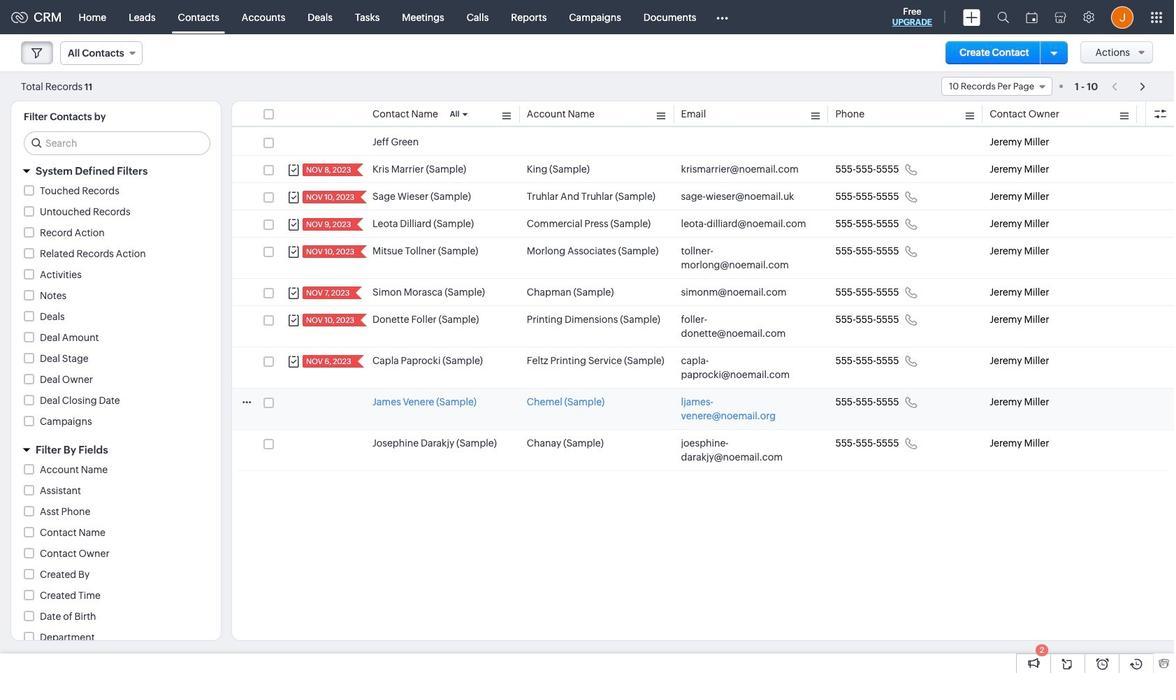 Task type: vqa. For each thing, say whether or not it's contained in the screenshot.
Calendar icon
yes



Task type: describe. For each thing, give the bounding box(es) containing it.
search element
[[989, 0, 1018, 34]]

profile image
[[1112, 6, 1134, 28]]



Task type: locate. For each thing, give the bounding box(es) containing it.
create menu image
[[964, 9, 981, 26]]

profile element
[[1103, 0, 1143, 34]]

Search text field
[[24, 132, 210, 155]]

row group
[[232, 129, 1175, 471]]

create menu element
[[955, 0, 989, 34]]

None field
[[60, 41, 142, 65], [942, 77, 1053, 96], [60, 41, 142, 65], [942, 77, 1053, 96]]

logo image
[[11, 12, 28, 23]]

Other Modules field
[[708, 6, 738, 28]]

calendar image
[[1026, 12, 1038, 23]]

search image
[[998, 11, 1010, 23]]



